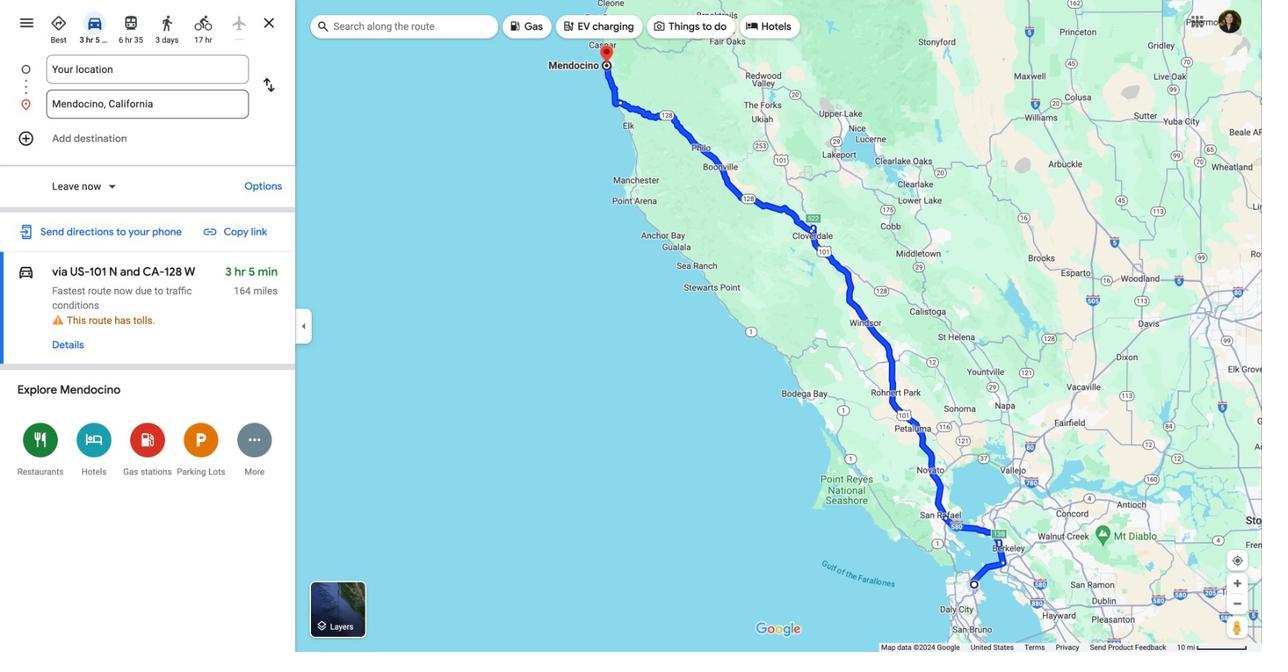 Task type: vqa. For each thing, say whether or not it's contained in the screenshot.
google maps element
yes



Task type: describe. For each thing, give the bounding box(es) containing it.
best travel modes image
[[50, 14, 67, 32]]

none radio flights
[[224, 9, 255, 40]]

zoom out image
[[1232, 599, 1243, 610]]

google account: lina lukyantseva  
(lina@adept.ai) image
[[1219, 10, 1242, 33]]

collapse side panel image
[[296, 319, 312, 335]]

show your location image
[[1232, 555, 1245, 568]]

none radio driving
[[80, 9, 110, 46]]

Starting point Your location field
[[52, 61, 243, 78]]

option inside directions main content
[[52, 180, 104, 194]]

directions main content
[[0, 0, 295, 653]]

none radio transit
[[116, 9, 146, 46]]

zoom in image
[[1232, 579, 1243, 589]]

list inside google maps element
[[0, 55, 320, 119]]

driving image
[[86, 14, 103, 32]]

walking image
[[158, 14, 176, 32]]

none radio walking
[[152, 9, 182, 46]]

none field destination mendocino, california
[[52, 90, 243, 119]]

warning tooltip
[[52, 315, 64, 326]]

2 list item from the top
[[0, 90, 295, 119]]

cycling image
[[195, 14, 212, 32]]



Task type: locate. For each thing, give the bounding box(es) containing it.
None radio
[[80, 9, 110, 46], [152, 9, 182, 46], [188, 9, 218, 46], [224, 9, 255, 40]]

list item
[[0, 55, 320, 101], [0, 90, 295, 119]]

1 none radio from the left
[[80, 9, 110, 46]]

option
[[52, 180, 104, 194]]

none radio right cycling image
[[224, 9, 255, 40]]

none field up destination mendocino, california field
[[52, 55, 243, 84]]

2 none radio from the left
[[152, 9, 182, 46]]

3 none radio from the left
[[188, 9, 218, 46]]

none field down starting point your location field
[[52, 90, 243, 119]]

list
[[0, 55, 320, 119]]

none radio left driving option
[[43, 9, 74, 46]]

list item down walking option
[[0, 55, 320, 101]]

2 none radio from the left
[[116, 9, 146, 46]]

4 none radio from the left
[[224, 9, 255, 40]]

transit image
[[122, 14, 140, 32]]

none radio best travel modes
[[43, 9, 74, 46]]

none radio cycling
[[188, 9, 218, 46]]

none radio left transit radio
[[80, 9, 110, 46]]

show street view coverage image
[[1227, 617, 1248, 639]]

1 vertical spatial none field
[[52, 90, 243, 119]]

1 none field from the top
[[52, 55, 243, 84]]

none radio right walking option
[[188, 9, 218, 46]]

2 none field from the top
[[52, 90, 243, 119]]

1 none radio from the left
[[43, 9, 74, 46]]

0 vertical spatial none field
[[52, 55, 243, 84]]

none field starting point your location
[[52, 55, 243, 84]]

1 horizontal spatial none radio
[[116, 9, 146, 46]]

none radio right driving option
[[116, 9, 146, 46]]

list item down starting point your location field
[[0, 90, 295, 119]]

1 list item from the top
[[0, 55, 320, 101]]

flights image
[[231, 14, 248, 32]]

None field
[[52, 55, 243, 84], [52, 90, 243, 119]]

driving image
[[17, 264, 35, 281]]

None radio
[[43, 9, 74, 46], [116, 9, 146, 46]]

none radio left cycling option
[[152, 9, 182, 46]]

0 horizontal spatial none radio
[[43, 9, 74, 46]]

google maps element
[[0, 0, 1262, 653]]

Destination Mendocino, California field
[[52, 95, 243, 113]]



